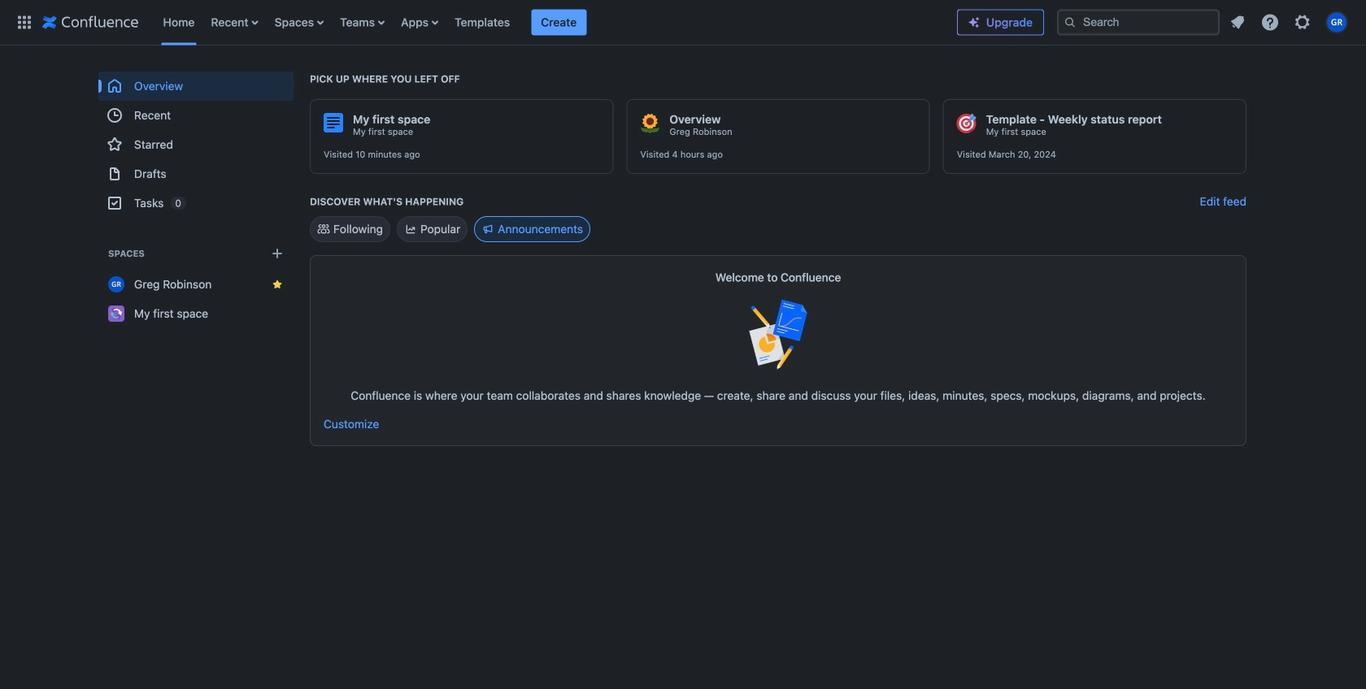 Task type: describe. For each thing, give the bounding box(es) containing it.
list item inside list
[[531, 9, 587, 35]]

notification icon image
[[1228, 13, 1247, 32]]

search image
[[1064, 16, 1077, 29]]

appswitcher icon image
[[15, 13, 34, 32]]

create a space image
[[268, 244, 287, 263]]



Task type: locate. For each thing, give the bounding box(es) containing it.
confluence image
[[42, 13, 139, 32], [42, 13, 139, 32]]

None search field
[[1057, 9, 1220, 35]]

banner
[[0, 0, 1366, 46]]

Search field
[[1057, 9, 1220, 35]]

premium image
[[968, 16, 981, 29]]

list for premium icon
[[1223, 8, 1356, 37]]

:dart: image
[[957, 114, 976, 133], [957, 114, 976, 133]]

list for appswitcher icon
[[155, 0, 957, 45]]

unstar this space image
[[271, 278, 284, 291]]

0 horizontal spatial list
[[155, 0, 957, 45]]

list item
[[531, 9, 587, 35]]

global element
[[10, 0, 957, 45]]

settings icon image
[[1293, 13, 1313, 32]]

list
[[155, 0, 957, 45], [1223, 8, 1356, 37]]

group
[[98, 72, 294, 218]]

:sunflower: image
[[640, 114, 660, 133]]

1 horizontal spatial list
[[1223, 8, 1356, 37]]

help icon image
[[1260, 13, 1280, 32]]

:sunflower: image
[[640, 114, 660, 133]]



Task type: vqa. For each thing, say whether or not it's contained in the screenshot.
Premium 'image' at the top of page
yes



